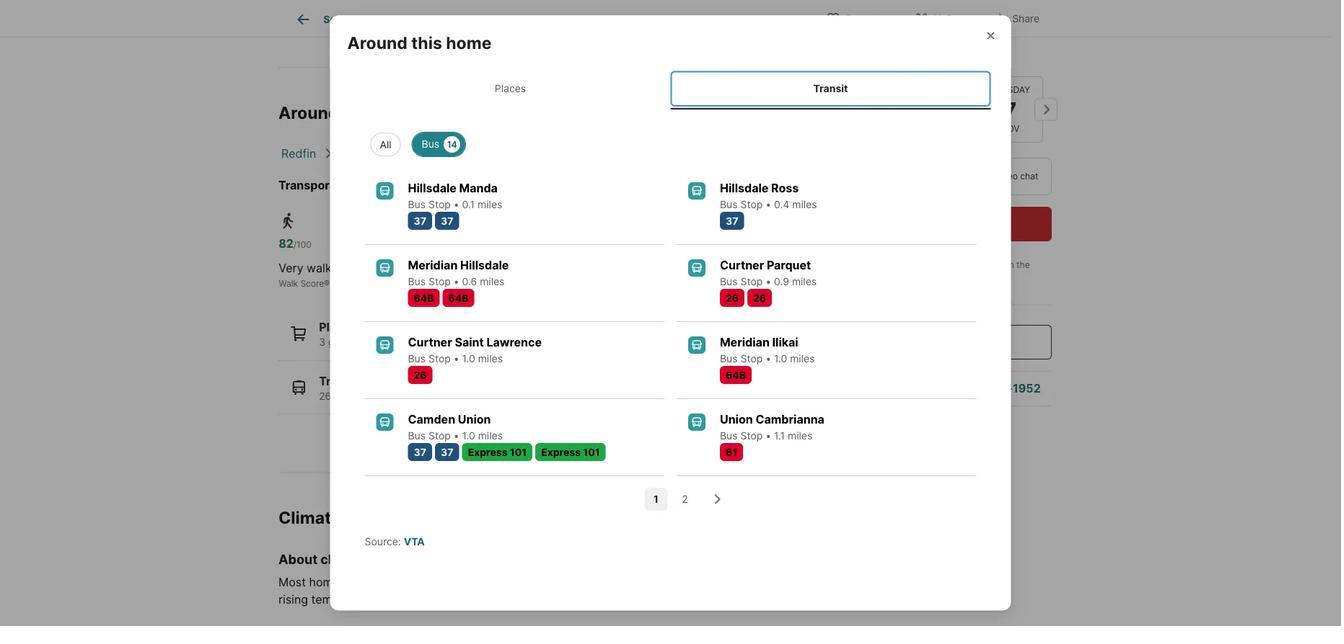 Task type: locate. For each thing, give the bounding box(es) containing it.
climate up homes
[[321, 552, 367, 568]]

37 down the 1757
[[414, 215, 426, 227]]

0 horizontal spatial express 101
[[468, 447, 527, 459]]

walkable
[[307, 261, 355, 275]]

stop down some
[[429, 276, 451, 288]]

score down transit
[[461, 278, 485, 289]]

miles inside the hillsdale ross bus stop • 0.4 miles 37
[[792, 199, 817, 211]]

/100 inside 61 /100
[[589, 240, 607, 250]]

1 horizontal spatial meridian
[[720, 336, 770, 350]]

0 vertical spatial climate
[[321, 552, 367, 568]]

0 vertical spatial transit
[[813, 83, 848, 95]]

101
[[451, 390, 467, 402], [510, 447, 527, 459], [583, 447, 600, 459]]

curtner
[[720, 258, 764, 273], [408, 336, 452, 350]]

• for hillsdale ross
[[766, 199, 771, 211]]

around this home element
[[347, 16, 509, 54]]

redfin link
[[281, 146, 316, 160]]

stop inside the hillsdale ross bus stop • 0.4 miles 37
[[741, 199, 763, 211]]

miles for meridian ilikai
[[790, 353, 815, 365]]

home down x-out
[[925, 52, 970, 72]]

0 horizontal spatial around
[[278, 102, 339, 123]]

0 vertical spatial around this home
[[347, 33, 492, 53]]

transit 26, 27, 37, 61, 64b, express 101
[[319, 374, 467, 402]]

score right the walk
[[300, 278, 324, 289]]

schools tab
[[674, 2, 746, 37]]

hillsdale left ross
[[720, 181, 769, 195]]

ross
[[771, 181, 799, 195]]

curtner saint lawrence bus stop • 1.0 miles 26
[[408, 336, 542, 382]]

places up groceries,
[[319, 321, 356, 335]]

1 horizontal spatial ®
[[485, 278, 491, 289]]

may
[[569, 576, 591, 590]]

2 horizontal spatial /100
[[589, 240, 607, 250]]

1 horizontal spatial score
[[461, 278, 485, 289]]

transit for transit
[[813, 83, 848, 95]]

0 horizontal spatial union
[[458, 413, 491, 427]]

list box inside around this home dialog
[[359, 127, 982, 157]]

bus image for hillsdale manda
[[376, 183, 394, 200]]

bus inside meridian ilikai bus stop • 1.0 miles 64b
[[720, 353, 738, 365]]

next image
[[1035, 98, 1058, 121]]

61
[[576, 237, 589, 251], [726, 447, 737, 459]]

1 horizontal spatial express 101
[[541, 447, 600, 459]]

county
[[480, 146, 520, 160]]

• for meridian hillsdale
[[454, 276, 459, 288]]

sunday
[[850, 85, 885, 95]]

parks
[[461, 336, 487, 349]]

bus image left meridian ilikai bus stop • 1.0 miles 64b
[[688, 337, 706, 354]]

meridian for meridian hillsdale
[[408, 258, 458, 273]]

® down walkable at the top of the page
[[324, 278, 330, 289]]

101 inside transit 26, 27, 37, 61, 64b, express 101
[[451, 390, 467, 402]]

• left 0.1
[[454, 199, 459, 211]]

1 horizontal spatial 64b
[[448, 292, 469, 305]]

bus inside curtner parquet bus stop • 0.9 miles
[[720, 276, 738, 288]]

clara
[[448, 146, 477, 160]]

stop inside meridian ilikai bus stop • 1.0 miles 64b
[[741, 353, 763, 365]]

meridian down 28
[[408, 258, 458, 273]]

0.4
[[774, 199, 789, 211]]

places up "county"
[[495, 83, 526, 95]]

property details tab
[[451, 2, 559, 37]]

natural
[[448, 576, 486, 590]]

previous image
[[820, 98, 843, 121]]

0 horizontal spatial and
[[388, 593, 408, 607]]

1.0 inside meridian ilikai bus stop • 1.0 miles 64b
[[774, 353, 787, 365]]

® for walkable
[[324, 278, 330, 289]]

1 vertical spatial 7
[[452, 336, 458, 349]]

stop left 0.9
[[741, 276, 763, 288]]

this right tour
[[890, 52, 921, 72]]

union right camden
[[458, 413, 491, 427]]

3 /100 from the left
[[589, 240, 607, 250]]

61 inside 'union cambrianna bus stop • 1.1 miles 61'
[[726, 447, 737, 459]]

0 vertical spatial risks
[[345, 508, 384, 528]]

stop inside hillsdale manda bus stop • 0.1 miles
[[429, 199, 451, 211]]

2 score from the left
[[461, 278, 485, 289]]

2 horizontal spatial 101
[[583, 447, 600, 459]]

bus for union cambrianna
[[720, 430, 738, 442]]

stop for camden union
[[429, 430, 451, 442]]

list box
[[359, 127, 982, 157]]

bus inside meridian hillsdale bus stop • 0.6 miles
[[408, 276, 426, 288]]

score
[[300, 278, 324, 289], [461, 278, 485, 289]]

transit up 27, at the bottom left of the page
[[319, 374, 359, 388]]

® down transit
[[485, 278, 491, 289]]

• for camden union
[[454, 430, 459, 442]]

transit inside tab
[[813, 83, 848, 95]]

0 horizontal spatial places
[[319, 321, 356, 335]]

• inside meridian ilikai bus stop • 1.0 miles 64b
[[766, 353, 771, 365]]

bus inside the curtner saint lawrence bus stop • 1.0 miles 26
[[408, 353, 426, 365]]

1 vertical spatial places
[[319, 321, 356, 335]]

climate risks
[[278, 508, 384, 528]]

64b,
[[386, 390, 408, 402]]

curtner left saint
[[408, 336, 452, 350]]

bus inside hillsdale manda bus stop • 0.1 miles
[[408, 199, 426, 211]]

homes
[[309, 576, 346, 590]]

home
[[446, 33, 492, 53], [925, 52, 970, 72], [377, 102, 423, 123]]

bus for curtner parquet
[[720, 276, 738, 288]]

search link
[[295, 11, 358, 28]]

option
[[826, 158, 931, 196]]

near
[[366, 178, 391, 192]]

source: vta
[[365, 536, 425, 548]]

list box containing bus
[[359, 127, 982, 157]]

5
[[861, 97, 874, 122]]

0 horizontal spatial ®
[[324, 278, 330, 289]]

lawrence
[[487, 336, 542, 350]]

0 vertical spatial curtner
[[720, 258, 764, 273]]

and
[[545, 576, 565, 590], [388, 593, 408, 607]]

1 union from the left
[[458, 413, 491, 427]]

64b
[[414, 292, 434, 305], [448, 292, 469, 305], [726, 370, 746, 382]]

places for places
[[495, 83, 526, 95]]

2 ® from the left
[[485, 278, 491, 289]]

• inside meridian hillsdale bus stop • 0.6 miles
[[454, 276, 459, 288]]

stop left 1.1
[[741, 430, 763, 442]]

1 /100 from the left
[[293, 240, 311, 250]]

stop inside 'union cambrianna bus stop • 1.1 miles 61'
[[741, 430, 763, 442]]

• left 1.1
[[766, 430, 771, 442]]

curtner parquet bus stop • 0.9 miles
[[720, 258, 817, 288]]

• up cambrianna
[[766, 353, 771, 365]]

places for places 3 groceries, 15 restaurants, 7 parks
[[319, 321, 356, 335]]

overview tab
[[374, 2, 451, 37]]

• down saint
[[454, 353, 459, 365]]

37 up curtner parquet bus stop • 0.9 miles
[[726, 215, 738, 227]]

1 horizontal spatial climate
[[682, 576, 722, 590]]

about
[[278, 552, 318, 568]]

risks down source:
[[370, 552, 401, 568]]

around this home down the overview at the top left of the page
[[347, 33, 492, 53]]

hillsdale up 0.1
[[423, 178, 472, 192]]

0 vertical spatial tab list
[[278, 0, 758, 37]]

transit
[[465, 261, 500, 275]]

hillsdale up 0.6
[[460, 258, 509, 273]]

7 left parks
[[452, 336, 458, 349]]

union left cambrianna
[[720, 413, 753, 427]]

favorite
[[846, 13, 884, 25]]

® inside very walkable walk score ®
[[324, 278, 330, 289]]

this down the overview at the top left of the page
[[411, 33, 442, 53]]

some
[[378, 576, 408, 590]]

home up all at the left
[[377, 102, 423, 123]]

and left may at bottom
[[545, 576, 565, 590]]

•
[[454, 199, 459, 211], [766, 199, 771, 211], [454, 276, 459, 288], [766, 276, 771, 288], [454, 353, 459, 365], [766, 353, 771, 365], [454, 430, 459, 442], [766, 430, 771, 442]]

union
[[458, 413, 491, 427], [720, 413, 753, 427]]

0 horizontal spatial curtner
[[408, 336, 452, 350]]

stop up cambrianna
[[741, 353, 763, 365]]

express inside transit 26, 27, 37, 61, 64b, express 101
[[411, 390, 449, 402]]

miles inside 'union cambrianna bus stop • 1.1 miles 61'
[[788, 430, 813, 442]]

0 horizontal spatial this
[[342, 102, 373, 123]]

0 vertical spatial meridian
[[408, 258, 458, 273]]

1 vertical spatial transit
[[431, 278, 459, 289]]

1 horizontal spatial places
[[495, 83, 526, 95]]

64b up 'union cambrianna bus stop • 1.1 miles 61'
[[726, 370, 746, 382]]

0 horizontal spatial express
[[411, 390, 449, 402]]

1.0 for camden union
[[462, 430, 475, 442]]

and down 'some'
[[388, 593, 408, 607]]

2 horizontal spatial transit
[[813, 83, 848, 95]]

walk
[[279, 278, 298, 289]]

stop left '0.4'
[[741, 199, 763, 211]]

chat
[[1020, 171, 1038, 182]]

®
[[324, 278, 330, 289], [485, 278, 491, 289]]

meridian inside meridian ilikai bus stop • 1.0 miles 64b
[[720, 336, 770, 350]]

parquet
[[767, 258, 811, 273]]

places tab
[[350, 71, 671, 107]]

miles inside meridian ilikai bus stop • 1.0 miles 64b
[[790, 353, 815, 365]]

curtner left the parquet
[[720, 258, 764, 273]]

• for curtner parquet
[[766, 276, 771, 288]]

bus for meridian hillsdale
[[408, 276, 426, 288]]

tab list
[[278, 0, 758, 37], [347, 68, 994, 110]]

0 horizontal spatial score
[[300, 278, 324, 289]]

transit up "previous" icon
[[813, 83, 848, 95]]

in
[[1007, 260, 1014, 271]]

1 vertical spatial climate
[[682, 576, 722, 590]]

via
[[981, 171, 993, 182]]

2 union from the left
[[720, 413, 753, 427]]

hillsdale ross bus stop • 0.4 miles 37
[[720, 181, 817, 227]]

tab list containing places
[[347, 68, 994, 110]]

• inside curtner parquet bus stop • 0.9 miles
[[766, 276, 771, 288]]

stop for union cambrianna
[[741, 430, 763, 442]]

redfin
[[281, 146, 316, 160]]

stop for hillsdale ross
[[741, 199, 763, 211]]

climate right by at the bottom of page
[[682, 576, 722, 590]]

26 inside the curtner saint lawrence bus stop • 1.0 miles 26
[[414, 370, 427, 382]]

hillsdale inside meridian hillsdale bus stop • 0.6 miles
[[460, 258, 509, 273]]

• inside the hillsdale ross bus stop • 0.4 miles 37
[[766, 199, 771, 211]]

miles for curtner parquet
[[792, 276, 817, 288]]

64b down some
[[414, 292, 434, 305]]

this
[[411, 33, 442, 53], [890, 52, 921, 72], [342, 102, 373, 123]]

miles inside meridian hillsdale bus stop • 0.6 miles
[[480, 276, 505, 288]]

1 score from the left
[[300, 278, 324, 289]]

ilikai
[[772, 336, 798, 350]]

curtner inside curtner parquet bus stop • 0.9 miles
[[720, 258, 764, 273]]

37
[[414, 215, 426, 227], [441, 215, 454, 227], [726, 215, 738, 227], [414, 447, 426, 459], [441, 447, 454, 459]]

bus for hillsdale ross
[[720, 199, 738, 211]]

1.0 inside the curtner saint lawrence bus stop • 1.0 miles 26
[[462, 353, 475, 365]]

stop down the restaurants,
[[429, 353, 451, 365]]

82 /100
[[279, 237, 311, 251]]

1 horizontal spatial and
[[545, 576, 565, 590]]

2 horizontal spatial this
[[890, 52, 921, 72]]

® inside some transit transit score ®
[[485, 278, 491, 289]]

37 down camden
[[414, 447, 426, 459]]

climate
[[321, 552, 367, 568], [682, 576, 722, 590]]

hillsdale
[[423, 178, 472, 192], [408, 181, 457, 195], [720, 181, 769, 195], [460, 258, 509, 273]]

bus image right groceries,
[[376, 337, 394, 354]]

0 horizontal spatial 101
[[451, 390, 467, 402]]

bus image
[[376, 183, 394, 200], [688, 183, 706, 200], [376, 260, 394, 277], [376, 414, 394, 432], [688, 414, 706, 432]]

stop left 0.1
[[429, 199, 451, 211]]

stop down camden
[[429, 430, 451, 442]]

61,
[[370, 390, 383, 402]]

impacted
[[612, 576, 663, 590]]

1 vertical spatial tab list
[[347, 68, 994, 110]]

saint
[[455, 336, 484, 350]]

1 ® from the left
[[324, 278, 330, 289]]

about climate risks
[[278, 552, 401, 568]]

® for transit
[[485, 278, 491, 289]]

bus inside the hillsdale ross bus stop • 0.4 miles 37
[[720, 199, 738, 211]]

1 horizontal spatial 61
[[726, 447, 737, 459]]

0 vertical spatial and
[[545, 576, 565, 590]]

/100
[[293, 240, 311, 250], [446, 240, 464, 250], [589, 240, 607, 250]]

bus for hillsdale manda
[[408, 199, 426, 211]]

score inside some transit transit score ®
[[461, 278, 485, 289]]

meridian inside meridian hillsdale bus stop • 0.6 miles
[[408, 258, 458, 273]]

1 vertical spatial curtner
[[408, 336, 452, 350]]

stop inside camden union bus stop • 1.0 miles
[[429, 430, 451, 442]]

around this home up california
[[278, 102, 423, 123]]

64b down 0.6
[[448, 292, 469, 305]]

transit inside transit 26, 27, 37, 61, 64b, express 101
[[319, 374, 359, 388]]

0 vertical spatial around
[[347, 33, 408, 53]]

2 horizontal spatial 64b
[[726, 370, 746, 382]]

7 inside places 3 groceries, 15 restaurants, 7 parks
[[452, 336, 458, 349]]

1 horizontal spatial 7
[[1004, 97, 1017, 122]]

/100 for 28
[[446, 240, 464, 250]]

bus inside camden union bus stop • 1.0 miles
[[408, 430, 426, 442]]

property details
[[467, 13, 543, 25]]

1 horizontal spatial around
[[347, 33, 408, 53]]

bus for meridian ilikai
[[720, 353, 738, 365]]

None button
[[835, 76, 900, 143], [978, 76, 1043, 143], [835, 76, 900, 143], [978, 76, 1043, 143]]

hillsdale down santa
[[408, 181, 457, 195]]

1 horizontal spatial union
[[720, 413, 753, 427]]

curtner inside the curtner saint lawrence bus stop • 1.0 miles 26
[[408, 336, 452, 350]]

• for union cambrianna
[[766, 430, 771, 442]]

7 up nov
[[1004, 97, 1017, 122]]

score inside very walkable walk score ®
[[300, 278, 324, 289]]

places
[[495, 83, 526, 95], [319, 321, 356, 335]]

miles inside hillsdale manda bus stop • 0.1 miles
[[478, 199, 502, 211]]

miles inside camden union bus stop • 1.0 miles
[[478, 430, 503, 442]]

• left 0.6
[[454, 276, 459, 288]]

curtner for curtner parquet
[[720, 258, 764, 273]]

0 vertical spatial places
[[495, 83, 526, 95]]

• inside 'union cambrianna bus stop • 1.1 miles 61'
[[766, 430, 771, 442]]

risks up source:
[[345, 508, 384, 528]]

bus image for union cambrianna
[[688, 414, 706, 432]]

tuesday 7 nov
[[991, 85, 1030, 134]]

• down camden
[[454, 430, 459, 442]]

miles inside curtner parquet bus stop • 0.9 miles
[[792, 276, 817, 288]]

places inside the places tab
[[495, 83, 526, 95]]

7 inside tuesday 7 nov
[[1004, 97, 1017, 122]]

0 horizontal spatial 61
[[576, 237, 589, 251]]

0 horizontal spatial /100
[[293, 240, 311, 250]]

home inside "around this home" element
[[446, 33, 492, 53]]

this up california
[[342, 102, 373, 123]]

stop inside curtner parquet bus stop • 0.9 miles
[[741, 276, 763, 288]]

miles for hillsdale ross
[[792, 199, 817, 211]]

1 horizontal spatial this
[[411, 33, 442, 53]]

3
[[319, 336, 325, 349]]

score for walkable
[[300, 278, 324, 289]]

around up redfin
[[278, 102, 339, 123]]

bus inside 'union cambrianna bus stop • 1.1 miles 61'
[[720, 430, 738, 442]]

• inside hillsdale manda bus stop • 0.1 miles
[[454, 199, 459, 211]]

27,
[[337, 390, 350, 402]]

1 horizontal spatial transit
[[431, 278, 459, 289]]

• inside camden union bus stop • 1.0 miles
[[454, 430, 459, 442]]

around inside dialog
[[347, 33, 408, 53]]

bus image
[[688, 260, 706, 277], [376, 337, 394, 354], [688, 337, 706, 354]]

miles
[[478, 199, 502, 211], [792, 199, 817, 211], [480, 276, 505, 288], [792, 276, 817, 288], [478, 353, 503, 365], [790, 353, 815, 365], [478, 430, 503, 442], [788, 430, 813, 442]]

1 vertical spatial risks
[[370, 552, 401, 568]]

0 horizontal spatial climate
[[321, 552, 367, 568]]

0.9
[[774, 276, 789, 288]]

by
[[666, 576, 679, 590]]

of
[[434, 576, 445, 590]]

most homes have some risk of natural disasters, and may be impacted by climate change due to rising temperatures and sea levels.
[[278, 576, 803, 607]]

15
[[379, 336, 389, 349]]

1 vertical spatial meridian
[[720, 336, 770, 350]]

hillsdale inside the hillsdale ross bus stop • 0.4 miles 37
[[720, 181, 769, 195]]

stop
[[429, 199, 451, 211], [741, 199, 763, 211], [429, 276, 451, 288], [741, 276, 763, 288], [429, 353, 451, 365], [741, 353, 763, 365], [429, 430, 451, 442], [741, 430, 763, 442]]

0 horizontal spatial meridian
[[408, 258, 458, 273]]

bus image left curtner parquet bus stop • 0.9 miles
[[688, 260, 706, 277]]

transit down some
[[431, 278, 459, 289]]

2 horizontal spatial 26
[[753, 292, 766, 305]]

hillsdale manda bus stop • 0.1 miles
[[408, 181, 502, 211]]

2 horizontal spatial home
[[925, 52, 970, 72]]

1 vertical spatial 61
[[726, 447, 737, 459]]

0 horizontal spatial 26
[[414, 370, 427, 382]]

1 horizontal spatial home
[[446, 33, 492, 53]]

tour via video chat
[[961, 171, 1038, 182]]

vta link
[[404, 536, 425, 548]]

home down property
[[446, 33, 492, 53]]

2 vertical spatial transit
[[319, 374, 359, 388]]

/100 inside 82 /100
[[293, 240, 311, 250]]

1.0 inside camden union bus stop • 1.0 miles
[[462, 430, 475, 442]]

• left '0.4'
[[766, 199, 771, 211]]

sale
[[575, 13, 596, 25]]

meridian left ilikai
[[720, 336, 770, 350]]

1 horizontal spatial curtner
[[720, 258, 764, 273]]

x-out
[[935, 13, 962, 25]]

1 horizontal spatial 26
[[726, 292, 739, 305]]

/100 inside 28 /100
[[446, 240, 464, 250]]

around down the overview at the top left of the page
[[347, 33, 408, 53]]

0 horizontal spatial transit
[[319, 374, 359, 388]]

• left 0.9
[[766, 276, 771, 288]]

1 horizontal spatial /100
[[446, 240, 464, 250]]

2 /100 from the left
[[446, 240, 464, 250]]

stop inside meridian hillsdale bus stop • 0.6 miles
[[429, 276, 451, 288]]

places inside places 3 groceries, 15 restaurants, 7 parks
[[319, 321, 356, 335]]

0 horizontal spatial 7
[[452, 336, 458, 349]]

very walkable walk score ®
[[279, 261, 355, 289]]

express
[[411, 390, 449, 402], [468, 447, 508, 459], [541, 447, 581, 459]]

bus image for camden union
[[376, 414, 394, 432]]

0 vertical spatial 7
[[1004, 97, 1017, 122]]

x-out button
[[902, 3, 974, 33]]



Task type: vqa. For each thing, say whether or not it's contained in the screenshot.


Task type: describe. For each thing, give the bounding box(es) containing it.
1 vertical spatial and
[[388, 593, 408, 607]]

miles for union cambrianna
[[788, 430, 813, 442]]

overview
[[390, 13, 435, 25]]

sea
[[411, 593, 431, 607]]

miles for camden union
[[478, 430, 503, 442]]

37 inside the hillsdale ross bus stop • 0.4 miles 37
[[726, 215, 738, 227]]

0 horizontal spatial home
[[377, 102, 423, 123]]

groceries,
[[328, 336, 376, 349]]

28 /100
[[431, 237, 464, 251]]

0 vertical spatial 61
[[576, 237, 589, 251]]

days
[[890, 273, 909, 284]]

all
[[380, 139, 391, 151]]

64b inside meridian ilikai bus stop • 1.0 miles 64b
[[726, 370, 746, 382]]

bus inside list box
[[422, 138, 439, 150]]

tab list containing search
[[278, 0, 758, 37]]

tour
[[853, 52, 886, 72]]

1952
[[1013, 382, 1041, 396]]

tour
[[961, 171, 979, 182]]

bus for camden union
[[408, 430, 426, 442]]

temperatures
[[311, 593, 385, 607]]

6 button
[[906, 76, 972, 143]]

camden union bus stop • 1.0 miles
[[408, 413, 503, 442]]

tab list inside around this home dialog
[[347, 68, 994, 110]]

61 /100
[[576, 237, 607, 251]]

37 down camden union bus stop • 1.0 miles on the bottom left of page
[[441, 447, 454, 459]]

26,
[[319, 390, 334, 402]]

x-
[[935, 13, 945, 25]]

be
[[595, 576, 609, 590]]

hillsdale inside hillsdale manda bus stop • 0.1 miles
[[408, 181, 457, 195]]

most
[[278, 576, 306, 590]]

stop for meridian ilikai
[[741, 353, 763, 365]]

bus image for meridian hillsdale
[[376, 260, 394, 277]]

meridian hillsdale bus stop • 0.6 miles
[[408, 258, 509, 288]]

2 button
[[673, 489, 697, 512]]

union cambrianna bus stop • 1.1 miles 61
[[720, 413, 825, 459]]

• for meridian ilikai
[[766, 353, 771, 365]]

sale & tax history
[[575, 13, 658, 25]]

union inside camden union bus stop • 1.0 miles
[[458, 413, 491, 427]]

/100 for 82
[[293, 240, 311, 250]]

tuesday
[[991, 85, 1030, 95]]

stop for meridian hillsdale
[[429, 276, 451, 288]]

in the last 30 days
[[859, 260, 1032, 284]]

restaurants,
[[392, 336, 449, 349]]

bus image for curtner parquet
[[688, 260, 706, 277]]

1 button
[[645, 489, 668, 512]]

miles inside the curtner saint lawrence bus stop • 1.0 miles 26
[[478, 353, 503, 365]]

82
[[279, 237, 293, 251]]

santa
[[414, 146, 445, 160]]

transportation
[[278, 178, 363, 192]]

climate
[[278, 508, 341, 528]]

1 vertical spatial around this home
[[278, 102, 423, 123]]

bus image for meridian ilikai
[[688, 337, 706, 354]]

sunday 5
[[850, 85, 885, 122]]

tour via video chat list box
[[826, 158, 1052, 196]]

source:
[[365, 536, 401, 548]]

property
[[467, 13, 509, 25]]

1 vertical spatial around
[[278, 102, 339, 123]]

due
[[769, 576, 789, 590]]

the
[[1017, 260, 1030, 271]]

last
[[859, 273, 874, 284]]

california
[[339, 146, 391, 160]]

1 horizontal spatial express
[[468, 447, 508, 459]]

1.0 for meridian ilikai
[[774, 353, 787, 365]]

favorite button
[[814, 3, 896, 33]]

miles for meridian hillsdale
[[480, 276, 505, 288]]

meridian ilikai bus stop • 1.0 miles 64b
[[720, 336, 815, 382]]

california link
[[339, 146, 391, 160]]

37 up 28 /100
[[441, 215, 454, 227]]

1757
[[394, 178, 420, 192]]

transit tab
[[671, 71, 991, 107]]

1
[[654, 494, 659, 506]]

sale & tax history tab
[[559, 2, 674, 37]]

tax
[[608, 13, 623, 25]]

transportation near 1757 hillsdale ave
[[278, 178, 496, 192]]

around this home dialog
[[330, 16, 1011, 611]]

transit for transit 26, 27, 37, 61, 64b, express 101
[[319, 374, 359, 388]]

levels.
[[434, 593, 468, 607]]

miles for hillsdale manda
[[478, 199, 502, 211]]

video
[[996, 171, 1018, 182]]

transit inside some transit transit score ®
[[431, 278, 459, 289]]

30
[[876, 273, 887, 284]]

curtner for curtner saint lawrence
[[408, 336, 452, 350]]

some
[[431, 261, 462, 275]]

14
[[447, 139, 457, 150]]

stop for curtner parquet
[[741, 276, 763, 288]]

search
[[323, 13, 358, 25]]

1 horizontal spatial 101
[[510, 447, 527, 459]]

union inside 'union cambrianna bus stop • 1.1 miles 61'
[[720, 413, 753, 427]]

score for transit
[[461, 278, 485, 289]]

have
[[349, 576, 375, 590]]

around this home inside dialog
[[347, 33, 492, 53]]

nov
[[1001, 124, 1020, 134]]

28
[[431, 237, 446, 251]]

/100 for 61
[[589, 240, 607, 250]]

2 horizontal spatial express
[[541, 447, 581, 459]]

to
[[792, 576, 803, 590]]

history
[[626, 13, 658, 25]]

stop for hillsdale manda
[[429, 199, 451, 211]]

climate inside most homes have some risk of natural disasters, and may be impacted by climate change due to rising temperatures and sea levels.
[[682, 576, 722, 590]]

37,
[[353, 390, 367, 402]]

• for hillsdale manda
[[454, 199, 459, 211]]

meridian for meridian ilikai
[[720, 336, 770, 350]]

disasters,
[[489, 576, 542, 590]]

• inside the curtner saint lawrence bus stop • 1.0 miles 26
[[454, 353, 459, 365]]

share button
[[980, 3, 1052, 33]]

details
[[512, 13, 543, 25]]

bus image for curtner saint lawrence
[[376, 337, 394, 354]]

very
[[279, 261, 303, 275]]

(408) 762-1952
[[950, 382, 1041, 396]]

2 express 101 from the left
[[541, 447, 600, 459]]

1 express 101 from the left
[[468, 447, 527, 459]]

bus image for hillsdale ross
[[688, 183, 706, 200]]

0.1
[[462, 199, 475, 211]]

1.1
[[774, 430, 785, 442]]

santa clara county
[[414, 146, 520, 160]]

2
[[682, 494, 688, 506]]

camden
[[408, 413, 455, 427]]

stop inside the curtner saint lawrence bus stop • 1.0 miles 26
[[429, 353, 451, 365]]

0.6
[[462, 276, 477, 288]]

out
[[945, 13, 962, 25]]

ave
[[474, 178, 496, 192]]

762-
[[986, 382, 1013, 396]]

0 horizontal spatial 64b
[[414, 292, 434, 305]]

(408) 762-1952 link
[[950, 382, 1041, 396]]

this inside "around this home" element
[[411, 33, 442, 53]]

&
[[599, 13, 605, 25]]

6
[[932, 97, 946, 122]]



